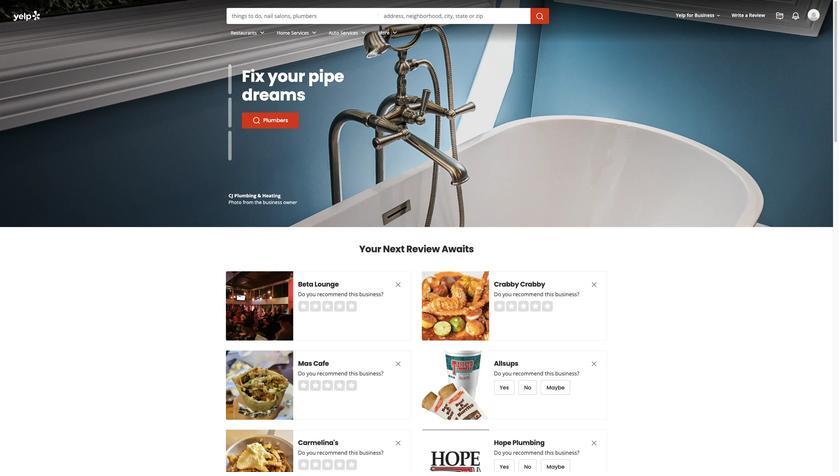 Task type: describe. For each thing, give the bounding box(es) containing it.
home services link
[[272, 24, 324, 43]]

lounge
[[315, 280, 339, 289]]

write a review
[[732, 12, 765, 18]]

(no rating) image for crabby
[[494, 301, 553, 312]]

maybe button for allsups
[[541, 381, 571, 395]]

photo for cj
[[229, 199, 242, 206]]

do for carmelina's
[[298, 450, 305, 457]]

user actions element
[[671, 8, 829, 49]]

m.
[[259, 199, 265, 206]]

this for carmelina's
[[349, 450, 358, 457]]

and
[[274, 193, 283, 199]]

restaurants link
[[226, 24, 272, 43]]

review for next
[[407, 243, 440, 256]]

turftim landscape and design link
[[229, 193, 300, 199]]

recommend for mas cafe
[[317, 370, 348, 378]]

tim
[[249, 199, 258, 206]]

16 chevron down v2 image
[[716, 13, 721, 18]]

turftim landscape and design photo by tim m.
[[229, 193, 300, 206]]

do for allsups
[[494, 370, 502, 378]]

services
[[276, 117, 298, 124]]

auto services
[[329, 30, 358, 36]]

carmelina's link
[[298, 439, 382, 448]]

plumbing for cj
[[234, 193, 257, 199]]

recommend for allsups
[[513, 370, 544, 378]]

home services
[[277, 30, 309, 36]]

tree
[[263, 117, 275, 124]]

maybe for hope plumbing
[[547, 464, 565, 471]]

branches
[[287, 84, 365, 106]]

say
[[242, 65, 272, 88]]

business? for carmelina's
[[360, 450, 384, 457]]

do you recommend this business? for hope plumbing
[[494, 450, 580, 457]]

plumbing for hope
[[513, 439, 545, 448]]

photo of allsups image
[[422, 351, 489, 420]]

Near text field
[[384, 12, 525, 20]]

tyler b. image
[[808, 9, 820, 21]]

business
[[695, 12, 715, 18]]

you for mas cafe
[[307, 370, 316, 378]]

owner
[[283, 199, 297, 206]]

cafe
[[314, 359, 329, 369]]

restaurants
[[231, 30, 257, 36]]

mas
[[298, 359, 312, 369]]

plumbers
[[263, 117, 288, 124]]

dismiss card image for lounge
[[394, 281, 402, 289]]

business? for allsups
[[556, 370, 580, 378]]

auto services link
[[324, 24, 373, 43]]

home
[[277, 30, 290, 36]]

landscape
[[248, 193, 273, 199]]

do for mas cafe
[[298, 370, 305, 378]]

services for auto services
[[341, 30, 358, 36]]

awaits
[[442, 243, 474, 256]]

more
[[378, 30, 390, 36]]

recommend for crabby crabby
[[513, 291, 544, 298]]

no button for hope plumbing
[[519, 460, 537, 473]]

review for a
[[749, 12, 765, 18]]

24 chevron down v2 image for more
[[391, 29, 399, 37]]

do you recommend this business? for carmelina's
[[298, 450, 384, 457]]

(no rating) image for cafe
[[298, 381, 357, 391]]

the
[[255, 199, 262, 206]]

photo of carmelina's image
[[226, 430, 293, 473]]

(no rating) image for lounge
[[298, 301, 357, 312]]

yelp
[[676, 12, 686, 18]]

do for beta lounge
[[298, 291, 305, 298]]

you for carmelina's
[[307, 450, 316, 457]]

beta
[[298, 280, 314, 289]]

photo of crabby crabby image
[[422, 272, 489, 341]]

do you recommend this business? for mas cafe
[[298, 370, 384, 378]]

pipe
[[308, 65, 344, 88]]

dismiss card image for plumbing
[[590, 440, 598, 448]]

farewell
[[276, 65, 341, 88]]

24 search v2 image for dead
[[253, 117, 261, 125]]

this for beta lounge
[[349, 291, 358, 298]]

do for hope plumbing
[[494, 450, 502, 457]]

carmelina's
[[298, 439, 339, 448]]

you for allsups
[[503, 370, 512, 378]]

plumbers link
[[242, 113, 299, 129]]

photo of mas cafe image
[[226, 351, 293, 420]]

this for allsups
[[545, 370, 554, 378]]

business
[[263, 199, 282, 206]]

no button for allsups
[[519, 381, 537, 395]]

fix your pipe dreams
[[242, 65, 344, 106]]

yes for hope plumbing
[[500, 464, 509, 471]]

rating element for crabby
[[494, 301, 553, 312]]

24 chevron down v2 image for restaurants
[[258, 29, 266, 37]]

yes for allsups
[[500, 384, 509, 392]]

notifications image
[[792, 12, 800, 20]]

write a review link
[[729, 9, 768, 21]]

turftim
[[229, 193, 247, 199]]

crabby crabby
[[494, 280, 546, 289]]

auto
[[329, 30, 339, 36]]

from
[[243, 199, 254, 206]]

projects image
[[776, 12, 784, 20]]

explore banner section banner
[[0, 0, 833, 227]]

hope
[[494, 439, 512, 448]]

dead
[[242, 84, 284, 106]]

tree services
[[263, 117, 298, 124]]



Task type: locate. For each thing, give the bounding box(es) containing it.
cj plumbing & heating photo from the business owner
[[229, 193, 297, 206]]

maybe down hope plumbing link
[[547, 464, 565, 471]]

24 chevron down v2 image right auto services
[[360, 29, 368, 37]]

do down hope
[[494, 450, 502, 457]]

do you recommend this business? down 'carmelina's' link on the bottom of the page
[[298, 450, 384, 457]]

do you recommend this business? down allsups link
[[494, 370, 580, 378]]

(no rating) image down the carmelina's
[[298, 460, 357, 471]]

recommend
[[317, 291, 348, 298], [513, 291, 544, 298], [317, 370, 348, 378], [513, 370, 544, 378], [317, 450, 348, 457], [513, 450, 544, 457]]

you
[[307, 291, 316, 298], [503, 291, 512, 298], [307, 370, 316, 378], [503, 370, 512, 378], [307, 450, 316, 457], [503, 450, 512, 457]]

business? down "mas cafe" link
[[360, 370, 384, 378]]

24 chevron down v2 image left the auto
[[310, 29, 318, 37]]

(no rating) image
[[298, 301, 357, 312], [494, 301, 553, 312], [298, 381, 357, 391], [298, 460, 357, 471]]

1 vertical spatial yes button
[[494, 460, 515, 473]]

do you recommend this business? down crabby crabby link
[[494, 291, 580, 298]]

yes down allsups
[[500, 384, 509, 392]]

no button down allsups link
[[519, 381, 537, 395]]

24 chevron down v2 image inside home services link
[[310, 29, 318, 37]]

24 chevron down v2 image
[[258, 29, 266, 37], [360, 29, 368, 37]]

do you recommend this business? for beta lounge
[[298, 291, 384, 298]]

1 vertical spatial dismiss card image
[[394, 440, 402, 448]]

24 chevron down v2 image right restaurants
[[258, 29, 266, 37]]

beta lounge link
[[298, 280, 382, 289]]

heating
[[262, 193, 281, 199]]

2 no button from the top
[[519, 460, 537, 473]]

mas cafe link
[[298, 359, 382, 369]]

maybe for allsups
[[547, 384, 565, 392]]

rating element for lounge
[[298, 301, 357, 312]]

(no rating) image down cafe
[[298, 381, 357, 391]]

1 dismiss card image from the top
[[394, 360, 402, 368]]

1 vertical spatial no button
[[519, 460, 537, 473]]

crabby
[[494, 280, 519, 289], [521, 280, 546, 289]]

24 chevron down v2 image for auto services
[[360, 29, 368, 37]]

1 maybe from the top
[[547, 384, 565, 392]]

more link
[[373, 24, 404, 43]]

yes button down hope
[[494, 460, 515, 473]]

None radio
[[298, 301, 309, 312], [322, 301, 333, 312], [494, 301, 505, 312], [506, 301, 517, 312], [518, 301, 529, 312], [298, 381, 309, 391], [322, 381, 333, 391], [334, 381, 345, 391], [346, 381, 357, 391], [310, 460, 321, 471], [322, 460, 333, 471], [334, 460, 345, 471], [298, 301, 309, 312], [322, 301, 333, 312], [494, 301, 505, 312], [506, 301, 517, 312], [518, 301, 529, 312], [298, 381, 309, 391], [322, 381, 333, 391], [334, 381, 345, 391], [346, 381, 357, 391], [310, 460, 321, 471], [322, 460, 333, 471], [334, 460, 345, 471]]

business categories element
[[226, 24, 820, 43]]

review inside 'link'
[[749, 12, 765, 18]]

do you recommend this business? down "mas cafe" link
[[298, 370, 384, 378]]

yes button
[[494, 381, 515, 395], [494, 460, 515, 473]]

maybe down allsups link
[[547, 384, 565, 392]]

1 horizontal spatial none field
[[384, 12, 525, 20]]

business? down hope plumbing link
[[556, 450, 580, 457]]

dismiss card image for mas cafe
[[394, 360, 402, 368]]

1 vertical spatial maybe
[[547, 464, 565, 471]]

a
[[746, 12, 748, 18]]

24 search v2 image
[[253, 117, 261, 125], [253, 117, 261, 125]]

business? down 'carmelina's' link on the bottom of the page
[[360, 450, 384, 457]]

1 vertical spatial plumbing
[[513, 439, 545, 448]]

do down crabby crabby
[[494, 291, 502, 298]]

this down beta lounge link
[[349, 291, 358, 298]]

0 horizontal spatial crabby
[[494, 280, 519, 289]]

mas cafe
[[298, 359, 329, 369]]

recommend down hope plumbing link
[[513, 450, 544, 457]]

say farewell to dead branches
[[242, 65, 365, 106]]

no for hope plumbing
[[525, 464, 532, 471]]

yes down hope
[[500, 464, 509, 471]]

no down hope plumbing link
[[525, 464, 532, 471]]

1 crabby from the left
[[494, 280, 519, 289]]

&
[[258, 193, 261, 199]]

recommend for beta lounge
[[317, 291, 348, 298]]

1 no from the top
[[525, 384, 532, 392]]

0 vertical spatial no
[[525, 384, 532, 392]]

0 vertical spatial dismiss card image
[[394, 360, 402, 368]]

2 services from the left
[[341, 30, 358, 36]]

you down allsups
[[503, 370, 512, 378]]

0 horizontal spatial review
[[407, 243, 440, 256]]

plumbing inside cj plumbing & heating photo from the business owner
[[234, 193, 257, 199]]

1 yes from the top
[[500, 384, 509, 392]]

allsups link
[[494, 359, 578, 369]]

rating element down crabby crabby
[[494, 301, 553, 312]]

you down mas cafe
[[307, 370, 316, 378]]

services for home services
[[291, 30, 309, 36]]

none search field inside search box
[[227, 8, 551, 24]]

you down crabby crabby
[[503, 291, 512, 298]]

services
[[291, 30, 309, 36], [341, 30, 358, 36]]

recommend down "mas cafe" link
[[317, 370, 348, 378]]

rating element down cafe
[[298, 381, 357, 391]]

24 chevron down v2 image inside more link
[[391, 29, 399, 37]]

do you recommend this business?
[[298, 291, 384, 298], [494, 291, 580, 298], [298, 370, 384, 378], [494, 370, 580, 378], [298, 450, 384, 457], [494, 450, 580, 457]]

photo of beta lounge image
[[226, 272, 293, 341]]

business? down crabby crabby link
[[556, 291, 580, 298]]

1 24 chevron down v2 image from the left
[[258, 29, 266, 37]]

no for allsups
[[525, 384, 532, 392]]

yes
[[500, 384, 509, 392], [500, 464, 509, 471]]

2 24 chevron down v2 image from the left
[[360, 29, 368, 37]]

plumbing
[[234, 193, 257, 199], [513, 439, 545, 448]]

rating element down lounge
[[298, 301, 357, 312]]

maybe button down hope plumbing link
[[541, 460, 571, 473]]

you down hope
[[503, 450, 512, 457]]

your next review awaits
[[359, 243, 474, 256]]

hope plumbing link
[[494, 439, 578, 448]]

allsups
[[494, 359, 519, 369]]

recommend down 'carmelina's' link on the bottom of the page
[[317, 450, 348, 457]]

business? down allsups link
[[556, 370, 580, 378]]

0 horizontal spatial 24 chevron down v2 image
[[310, 29, 318, 37]]

1 vertical spatial no
[[525, 464, 532, 471]]

no button down hope plumbing link
[[519, 460, 537, 473]]

maybe button for hope plumbing
[[541, 460, 571, 473]]

None search field
[[227, 8, 551, 24]]

24 chevron down v2 image for home services
[[310, 29, 318, 37]]

0 vertical spatial yes button
[[494, 381, 515, 395]]

business? for crabby crabby
[[556, 291, 580, 298]]

1 yes button from the top
[[494, 381, 515, 395]]

0 vertical spatial plumbing
[[234, 193, 257, 199]]

do you recommend this business? for allsups
[[494, 370, 580, 378]]

this for hope plumbing
[[545, 450, 554, 457]]

yes button for allsups
[[494, 381, 515, 395]]

(no rating) image down lounge
[[298, 301, 357, 312]]

do you recommend this business? down hope plumbing link
[[494, 450, 580, 457]]

2 dismiss card image from the top
[[394, 440, 402, 448]]

Find text field
[[232, 12, 373, 20]]

2 maybe from the top
[[547, 464, 565, 471]]

1 horizontal spatial crabby
[[521, 280, 546, 289]]

plumbing right hope
[[513, 439, 545, 448]]

no
[[525, 384, 532, 392], [525, 464, 532, 471]]

2 none field from the left
[[384, 12, 525, 20]]

plumbing up by
[[234, 193, 257, 199]]

2 no from the top
[[525, 464, 532, 471]]

2 maybe button from the top
[[541, 460, 571, 473]]

tree services link
[[242, 113, 308, 129]]

0 vertical spatial maybe
[[547, 384, 565, 392]]

this down "mas cafe" link
[[349, 370, 358, 378]]

0 vertical spatial review
[[749, 12, 765, 18]]

business?
[[360, 291, 384, 298], [556, 291, 580, 298], [360, 370, 384, 378], [556, 370, 580, 378], [360, 450, 384, 457], [556, 450, 580, 457]]

you for hope plumbing
[[503, 450, 512, 457]]

24 search v2 image for dreams
[[253, 117, 261, 125]]

review
[[749, 12, 765, 18], [407, 243, 440, 256]]

0 horizontal spatial 24 chevron down v2 image
[[258, 29, 266, 37]]

do down allsups
[[494, 370, 502, 378]]

you for beta lounge
[[307, 291, 316, 298]]

0 horizontal spatial services
[[291, 30, 309, 36]]

yelp for business button
[[674, 9, 724, 21]]

you for crabby crabby
[[503, 291, 512, 298]]

maybe button down allsups link
[[541, 381, 571, 395]]

search image
[[536, 12, 544, 20]]

review right 'a' at right top
[[749, 12, 765, 18]]

dismiss card image
[[394, 281, 402, 289], [590, 281, 598, 289], [590, 360, 598, 368], [590, 440, 598, 448]]

business? down beta lounge link
[[360, 291, 384, 298]]

no down allsups link
[[525, 384, 532, 392]]

this down hope plumbing link
[[545, 450, 554, 457]]

None search field
[[0, 0, 833, 49]]

crabby crabby link
[[494, 280, 578, 289]]

for
[[687, 12, 694, 18]]

1 vertical spatial yes
[[500, 464, 509, 471]]

this
[[349, 291, 358, 298], [545, 291, 554, 298], [349, 370, 358, 378], [545, 370, 554, 378], [349, 450, 358, 457], [545, 450, 554, 457]]

1 services from the left
[[291, 30, 309, 36]]

do down mas
[[298, 370, 305, 378]]

do you recommend this business? for crabby crabby
[[494, 291, 580, 298]]

your
[[359, 243, 381, 256]]

24 search v2 image inside plumbers link
[[253, 117, 261, 125]]

do you recommend this business? down beta lounge link
[[298, 291, 384, 298]]

24 chevron down v2 image inside auto services link
[[360, 29, 368, 37]]

rating element down the carmelina's
[[298, 460, 357, 471]]

recommend down allsups link
[[513, 370, 544, 378]]

1 vertical spatial review
[[407, 243, 440, 256]]

(no rating) image down crabby crabby
[[494, 301, 553, 312]]

rating element
[[298, 301, 357, 312], [494, 301, 553, 312], [298, 381, 357, 391], [298, 460, 357, 471]]

24 chevron down v2 image right more
[[391, 29, 399, 37]]

1 24 chevron down v2 image from the left
[[310, 29, 318, 37]]

none search field containing yelp for business
[[0, 0, 833, 49]]

photo inside cj plumbing & heating photo from the business owner
[[229, 199, 242, 206]]

yelp for business
[[676, 12, 715, 18]]

recommend for hope plumbing
[[513, 450, 544, 457]]

beta lounge
[[298, 280, 339, 289]]

this for mas cafe
[[349, 370, 358, 378]]

do down the carmelina's
[[298, 450, 305, 457]]

dreams
[[242, 84, 306, 106]]

services right home
[[291, 30, 309, 36]]

no button
[[519, 381, 537, 395], [519, 460, 537, 473]]

0 vertical spatial maybe button
[[541, 381, 571, 395]]

0 vertical spatial no button
[[519, 381, 537, 395]]

None radio
[[310, 301, 321, 312], [334, 301, 345, 312], [346, 301, 357, 312], [530, 301, 541, 312], [542, 301, 553, 312], [310, 381, 321, 391], [298, 460, 309, 471], [346, 460, 357, 471], [310, 301, 321, 312], [334, 301, 345, 312], [346, 301, 357, 312], [530, 301, 541, 312], [542, 301, 553, 312], [310, 381, 321, 391], [298, 460, 309, 471], [346, 460, 357, 471]]

None field
[[232, 12, 373, 20], [384, 12, 525, 20]]

business? for mas cafe
[[360, 370, 384, 378]]

you down the carmelina's
[[307, 450, 316, 457]]

business? for hope plumbing
[[556, 450, 580, 457]]

write
[[732, 12, 744, 18]]

yes button for hope plumbing
[[494, 460, 515, 473]]

1 maybe button from the top
[[541, 381, 571, 395]]

cj
[[229, 193, 233, 199]]

recommend down crabby crabby link
[[513, 291, 544, 298]]

do down beta at the bottom left of the page
[[298, 291, 305, 298]]

dismiss card image for crabby
[[590, 281, 598, 289]]

this for crabby crabby
[[545, 291, 554, 298]]

do for crabby crabby
[[494, 291, 502, 298]]

this down 'carmelina's' link on the bottom of the page
[[349, 450, 358, 457]]

24 chevron down v2 image
[[310, 29, 318, 37], [391, 29, 399, 37]]

business? for beta lounge
[[360, 291, 384, 298]]

dismiss card image for carmelina's
[[394, 440, 402, 448]]

2 crabby from the left
[[521, 280, 546, 289]]

cj plumbing & heating link
[[229, 193, 281, 199]]

dismiss card image
[[394, 360, 402, 368], [394, 440, 402, 448]]

photo of hope plumbing image
[[422, 430, 489, 473]]

1 horizontal spatial 24 chevron down v2 image
[[360, 29, 368, 37]]

1 horizontal spatial services
[[341, 30, 358, 36]]

maybe button
[[541, 381, 571, 395], [541, 460, 571, 473]]

24 search v2 image inside tree services 'link'
[[253, 117, 261, 125]]

2 yes from the top
[[500, 464, 509, 471]]

tim m. link
[[249, 199, 265, 206]]

fix
[[242, 65, 265, 88]]

maybe
[[547, 384, 565, 392], [547, 464, 565, 471]]

your
[[268, 65, 305, 88]]

photo inside turftim landscape and design photo by tim m.
[[229, 199, 242, 206]]

hope plumbing
[[494, 439, 545, 448]]

photo for turftim
[[229, 199, 242, 206]]

1 none field from the left
[[232, 12, 373, 20]]

by
[[243, 199, 248, 206]]

this down allsups link
[[545, 370, 554, 378]]

services right the auto
[[341, 30, 358, 36]]

1 horizontal spatial 24 chevron down v2 image
[[391, 29, 399, 37]]

2 24 chevron down v2 image from the left
[[391, 29, 399, 37]]

none field near
[[384, 12, 525, 20]]

2 yes button from the top
[[494, 460, 515, 473]]

rating element for cafe
[[298, 381, 357, 391]]

yes button down allsups
[[494, 381, 515, 395]]

review right next at the bottom of page
[[407, 243, 440, 256]]

design
[[284, 193, 300, 199]]

next
[[383, 243, 405, 256]]

to
[[344, 65, 361, 88]]

1 horizontal spatial review
[[749, 12, 765, 18]]

1 horizontal spatial plumbing
[[513, 439, 545, 448]]

1 no button from the top
[[519, 381, 537, 395]]

0 horizontal spatial none field
[[232, 12, 373, 20]]

photo
[[229, 199, 242, 206], [229, 199, 242, 206]]

0 horizontal spatial plumbing
[[234, 193, 257, 199]]

recommend for carmelina's
[[317, 450, 348, 457]]

1 vertical spatial maybe button
[[541, 460, 571, 473]]

none field find
[[232, 12, 373, 20]]

you down beta at the bottom left of the page
[[307, 291, 316, 298]]

24 chevron down v2 image inside restaurants link
[[258, 29, 266, 37]]

this down crabby crabby link
[[545, 291, 554, 298]]

recommend down lounge
[[317, 291, 348, 298]]

do
[[298, 291, 305, 298], [494, 291, 502, 298], [298, 370, 305, 378], [494, 370, 502, 378], [298, 450, 305, 457], [494, 450, 502, 457]]

0 vertical spatial yes
[[500, 384, 509, 392]]



Task type: vqa. For each thing, say whether or not it's contained in the screenshot.
business? corresponding to Crabby Crabby
yes



